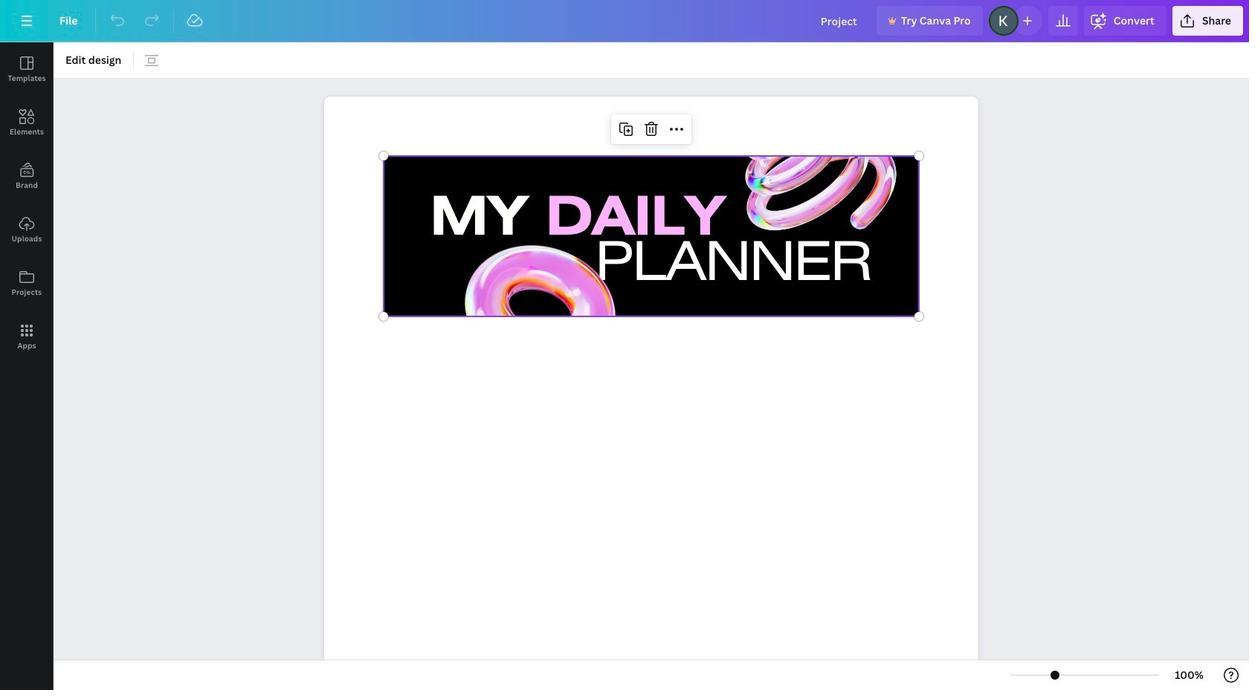 Task type: vqa. For each thing, say whether or not it's contained in the screenshot.
try canva pro button
no



Task type: describe. For each thing, give the bounding box(es) containing it.
main menu bar
[[0, 0, 1250, 42]]



Task type: locate. For each thing, give the bounding box(es) containing it.
side panel tab list
[[0, 42, 54, 364]]

None text field
[[324, 89, 979, 691]]

Zoom button
[[1166, 664, 1214, 688]]

Design title text field
[[809, 6, 871, 36]]



